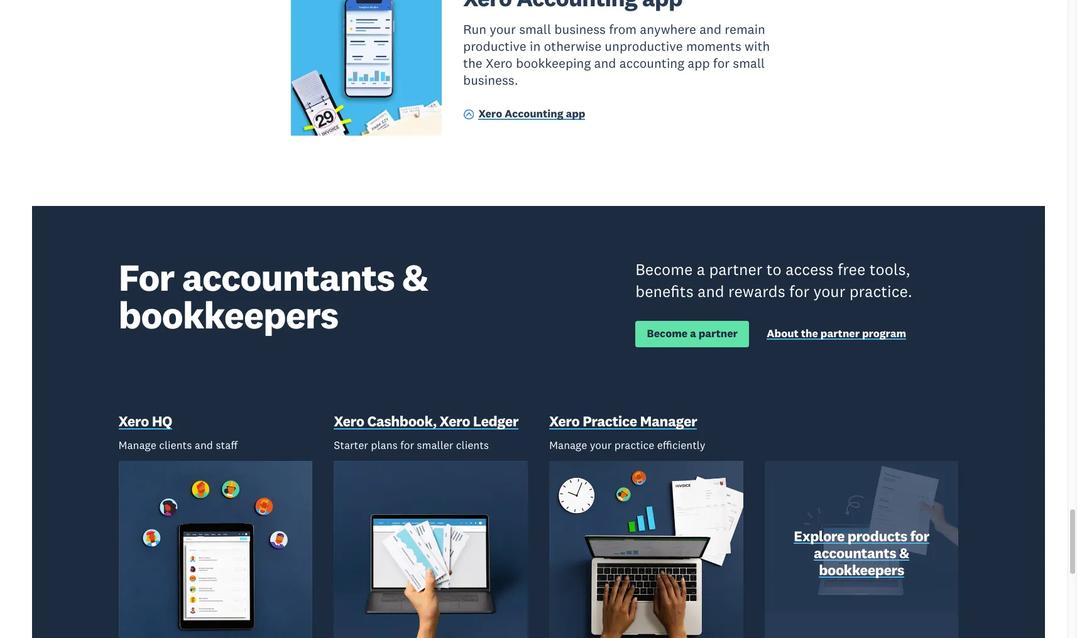 Task type: vqa. For each thing, say whether or not it's contained in the screenshot.
Get reports on productivity, recoverable costs and internal time
no



Task type: describe. For each thing, give the bounding box(es) containing it.
become for become a partner to access free tools, benefits and rewards for your practice.
[[636, 259, 693, 279]]

otherwise
[[544, 38, 602, 55]]

for right the plans
[[400, 439, 414, 452]]

xero for xero practice manager
[[549, 412, 580, 431]]

in
[[530, 38, 541, 55]]

cashbook,
[[367, 412, 437, 431]]

run
[[463, 20, 487, 37]]

for
[[118, 254, 174, 301]]

for inside explore products for accountants & bookkeepers
[[910, 527, 929, 545]]

manage for hq
[[118, 439, 156, 452]]

about
[[767, 327, 799, 341]]

starter plans for smaller clients
[[334, 439, 489, 452]]

manage clients and staff
[[118, 439, 238, 452]]

manage for practice
[[549, 439, 587, 452]]

xero accounting app button
[[463, 107, 585, 124]]

xero practice manager link
[[549, 412, 697, 433]]

bookkeeping
[[516, 55, 591, 72]]

business.
[[463, 72, 518, 89]]

2 clients from the left
[[456, 439, 489, 452]]

partner for become a partner
[[699, 327, 738, 341]]

products
[[848, 527, 907, 545]]

benefits
[[636, 282, 694, 302]]

practice
[[614, 439, 655, 452]]

become a partner
[[647, 327, 738, 341]]

1 clients from the left
[[159, 439, 192, 452]]

accounting
[[505, 107, 563, 121]]

bookkeepers inside explore products for accountants & bookkeepers
[[819, 561, 904, 579]]

productive
[[463, 38, 527, 55]]

xero for xero accounting app
[[479, 107, 502, 121]]

& inside explore products for accountants & bookkeepers
[[899, 544, 910, 562]]

and left staff
[[195, 439, 213, 452]]

hq
[[152, 412, 172, 431]]

and down otherwise
[[594, 55, 616, 72]]

xero cashbook, xero ledger
[[334, 412, 519, 431]]

your inside become a partner to access free tools, benefits and rewards for your practice.
[[814, 282, 846, 302]]

xero hq
[[118, 412, 172, 431]]

program
[[862, 327, 906, 341]]

for accountants & bookkeepers
[[118, 254, 428, 339]]

moments
[[686, 38, 742, 55]]

explore products for accountants & bookkeepers
[[794, 527, 929, 579]]

explore products for accountants & bookkeepers link
[[791, 527, 932, 582]]

access
[[786, 259, 834, 279]]

a for become a partner to access free tools, benefits and rewards for your practice.
[[697, 259, 705, 279]]

unproductive
[[605, 38, 683, 55]]

and inside become a partner to access free tools, benefits and rewards for your practice.
[[698, 282, 725, 302]]

free
[[838, 259, 866, 279]]

become for become a partner
[[647, 327, 688, 341]]

smaller
[[417, 439, 453, 452]]

bookkeepers inside for accountants & bookkeepers
[[118, 292, 338, 339]]

ledger
[[473, 412, 519, 431]]

with
[[745, 38, 770, 55]]

xero practice manager
[[549, 412, 697, 431]]



Task type: locate. For each thing, give the bounding box(es) containing it.
2 horizontal spatial your
[[814, 282, 846, 302]]

0 vertical spatial bookkeepers
[[118, 292, 338, 339]]

rewards
[[729, 282, 785, 302]]

clients down "ledger"
[[456, 439, 489, 452]]

1 horizontal spatial clients
[[456, 439, 489, 452]]

your down access
[[814, 282, 846, 302]]

1 horizontal spatial app
[[688, 55, 710, 72]]

1 vertical spatial accountants
[[814, 544, 896, 562]]

1 horizontal spatial your
[[590, 439, 612, 452]]

xero left practice
[[549, 412, 580, 431]]

the inside run your small business from anywhere and remain productive in otherwise unproductive moments with the xero bookkeeping and accounting app for small business.
[[463, 55, 483, 72]]

xero inside run your small business from anywhere and remain productive in otherwise unproductive moments with the xero bookkeeping and accounting app for small business.
[[486, 55, 513, 72]]

practice.
[[850, 282, 913, 302]]

0 vertical spatial a
[[697, 259, 705, 279]]

manage down xero hq link
[[118, 439, 156, 452]]

1 vertical spatial become
[[647, 327, 688, 341]]

0 horizontal spatial a
[[690, 327, 696, 341]]

efficiently
[[657, 439, 706, 452]]

xero cashbook, xero ledger link
[[334, 412, 519, 433]]

partner for about the partner program
[[821, 327, 860, 341]]

1 horizontal spatial accountants
[[814, 544, 896, 562]]

partner left program
[[821, 327, 860, 341]]

xero for xero hq
[[118, 412, 149, 431]]

0 horizontal spatial app
[[566, 107, 585, 121]]

the
[[463, 55, 483, 72], [801, 327, 818, 341]]

0 horizontal spatial accountants
[[182, 254, 395, 301]]

app right 'accounting'
[[566, 107, 585, 121]]

& inside for accountants & bookkeepers
[[402, 254, 428, 301]]

partner down the rewards
[[699, 327, 738, 341]]

the right about
[[801, 327, 818, 341]]

xero accounting app
[[479, 107, 585, 121]]

1 vertical spatial bookkeepers
[[819, 561, 904, 579]]

and
[[700, 20, 722, 37], [594, 55, 616, 72], [698, 282, 725, 302], [195, 439, 213, 452]]

xero hq link
[[118, 412, 172, 433]]

xero up starter
[[334, 412, 364, 431]]

xero down 'productive'
[[486, 55, 513, 72]]

2 manage from the left
[[549, 439, 587, 452]]

accountants inside for accountants & bookkeepers
[[182, 254, 395, 301]]

1 vertical spatial your
[[814, 282, 846, 302]]

anywhere
[[640, 20, 696, 37]]

partner up the rewards
[[709, 259, 763, 279]]

plans
[[371, 439, 398, 452]]

0 vertical spatial the
[[463, 55, 483, 72]]

small
[[519, 20, 551, 37], [733, 55, 765, 72]]

become
[[636, 259, 693, 279], [647, 327, 688, 341]]

your down practice
[[590, 439, 612, 452]]

a
[[697, 259, 705, 279], [690, 327, 696, 341]]

1 vertical spatial the
[[801, 327, 818, 341]]

run your small business from anywhere and remain productive in otherwise unproductive moments with the xero bookkeeping and accounting app for small business.
[[463, 20, 770, 89]]

partner inside become a partner to access free tools, benefits and rewards for your practice.
[[709, 259, 763, 279]]

1 vertical spatial small
[[733, 55, 765, 72]]

and left the rewards
[[698, 282, 725, 302]]

starter
[[334, 439, 368, 452]]

xero left hq
[[118, 412, 149, 431]]

to
[[767, 259, 782, 279]]

2 vertical spatial your
[[590, 439, 612, 452]]

manage
[[118, 439, 156, 452], [549, 439, 587, 452]]

0 vertical spatial become
[[636, 259, 693, 279]]

become inside become a partner to access free tools, benefits and rewards for your practice.
[[636, 259, 693, 279]]

1 horizontal spatial small
[[733, 55, 765, 72]]

for right "products" in the bottom right of the page
[[910, 527, 929, 545]]

accountants
[[182, 254, 395, 301], [814, 544, 896, 562]]

for inside run your small business from anywhere and remain productive in otherwise unproductive moments with the xero bookkeeping and accounting app for small business.
[[713, 55, 730, 72]]

1 horizontal spatial manage
[[549, 439, 587, 452]]

0 vertical spatial your
[[490, 20, 516, 37]]

accounting
[[620, 55, 685, 72]]

about the partner program link
[[767, 327, 906, 344]]

for down moments at the top right of page
[[713, 55, 730, 72]]

1 horizontal spatial bookkeepers
[[819, 561, 904, 579]]

partner
[[709, 259, 763, 279], [699, 327, 738, 341], [821, 327, 860, 341]]

your up 'productive'
[[490, 20, 516, 37]]

0 horizontal spatial small
[[519, 20, 551, 37]]

app
[[688, 55, 710, 72], [566, 107, 585, 121]]

become down benefits
[[647, 327, 688, 341]]

1 manage from the left
[[118, 439, 156, 452]]

0 horizontal spatial your
[[490, 20, 516, 37]]

for down access
[[790, 282, 810, 302]]

app down moments at the top right of page
[[688, 55, 710, 72]]

1 horizontal spatial a
[[697, 259, 705, 279]]

and up moments at the top right of page
[[700, 20, 722, 37]]

staff
[[216, 439, 238, 452]]

0 horizontal spatial manage
[[118, 439, 156, 452]]

for inside become a partner to access free tools, benefits and rewards for your practice.
[[790, 282, 810, 302]]

1 vertical spatial a
[[690, 327, 696, 341]]

bookkeepers
[[118, 292, 338, 339], [819, 561, 904, 579]]

xero for xero cashbook, xero ledger
[[334, 412, 364, 431]]

accountants inside explore products for accountants & bookkeepers
[[814, 544, 896, 562]]

tools,
[[870, 259, 911, 279]]

0 vertical spatial small
[[519, 20, 551, 37]]

your
[[490, 20, 516, 37], [814, 282, 846, 302], [590, 439, 612, 452]]

0 horizontal spatial clients
[[159, 439, 192, 452]]

the up "business."
[[463, 55, 483, 72]]

business
[[555, 20, 606, 37]]

&
[[402, 254, 428, 301], [899, 544, 910, 562]]

app inside run your small business from anywhere and remain productive in otherwise unproductive moments with the xero bookkeeping and accounting app for small business.
[[688, 55, 710, 72]]

manager
[[640, 412, 697, 431]]

xero
[[486, 55, 513, 72], [479, 107, 502, 121], [118, 412, 149, 431], [334, 412, 364, 431], [440, 412, 470, 431], [549, 412, 580, 431]]

manage down practice
[[549, 439, 587, 452]]

from
[[609, 20, 637, 37]]

0 vertical spatial accountants
[[182, 254, 395, 301]]

0 horizontal spatial the
[[463, 55, 483, 72]]

xero up "smaller"
[[440, 412, 470, 431]]

1 vertical spatial &
[[899, 544, 910, 562]]

manage your practice efficiently
[[549, 439, 706, 452]]

partner for become a partner to access free tools, benefits and rewards for your practice.
[[709, 259, 763, 279]]

1 vertical spatial app
[[566, 107, 585, 121]]

0 vertical spatial &
[[402, 254, 428, 301]]

your for manage your practice efficiently
[[590, 439, 612, 452]]

your for run your small business from anywhere and remain productive in otherwise unproductive moments with the xero bookkeeping and accounting app for small business.
[[490, 20, 516, 37]]

become a partner to access free tools, benefits and rewards for your practice.
[[636, 259, 913, 302]]

clients down hq
[[159, 439, 192, 452]]

0 horizontal spatial bookkeepers
[[118, 292, 338, 339]]

small up in
[[519, 20, 551, 37]]

explore
[[794, 527, 845, 545]]

about the partner program
[[767, 327, 906, 341]]

clients
[[159, 439, 192, 452], [456, 439, 489, 452]]

for
[[713, 55, 730, 72], [790, 282, 810, 302], [400, 439, 414, 452], [910, 527, 929, 545]]

become a partner link
[[636, 321, 749, 347]]

1 horizontal spatial the
[[801, 327, 818, 341]]

0 horizontal spatial &
[[402, 254, 428, 301]]

1 horizontal spatial &
[[899, 544, 910, 562]]

app inside button
[[566, 107, 585, 121]]

xero down "business."
[[479, 107, 502, 121]]

a for become a partner
[[690, 327, 696, 341]]

0 vertical spatial app
[[688, 55, 710, 72]]

practice
[[583, 412, 637, 431]]

xero inside button
[[479, 107, 502, 121]]

remain
[[725, 20, 766, 37]]

become up benefits
[[636, 259, 693, 279]]

your inside run your small business from anywhere and remain productive in otherwise unproductive moments with the xero bookkeeping and accounting app for small business.
[[490, 20, 516, 37]]

small down with
[[733, 55, 765, 72]]

a inside become a partner to access free tools, benefits and rewards for your practice.
[[697, 259, 705, 279]]



